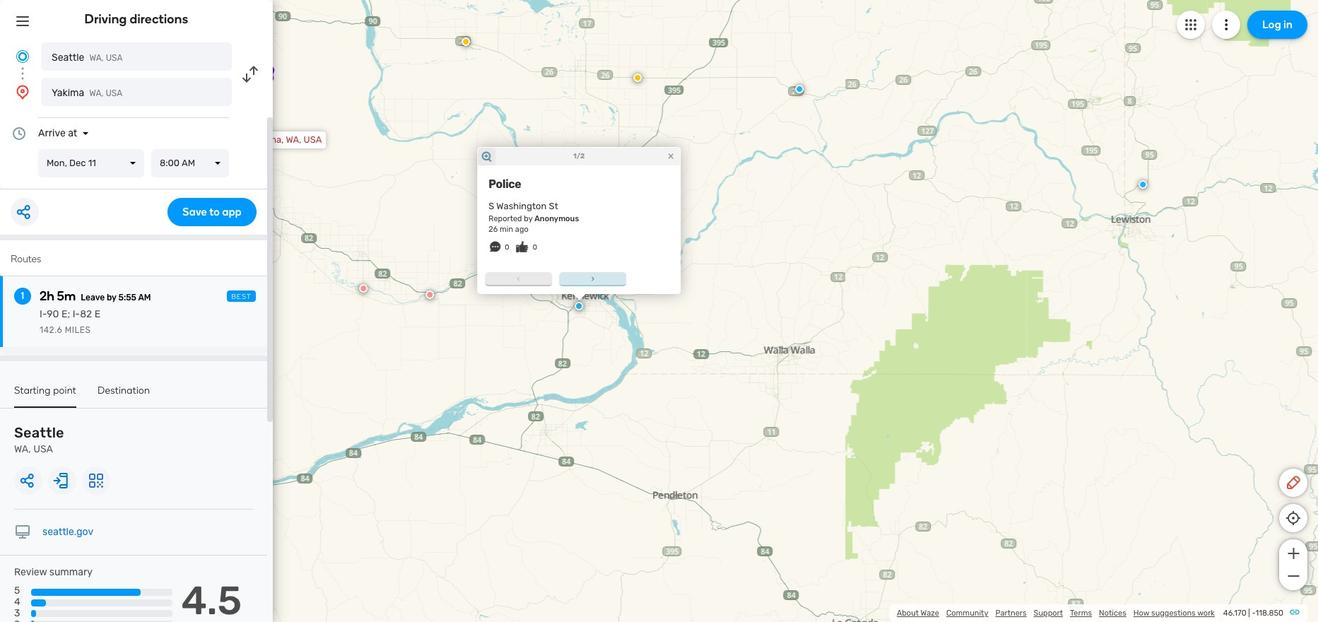 Task type: describe. For each thing, give the bounding box(es) containing it.
starting point
[[14, 385, 76, 397]]

|
[[1249, 609, 1251, 618]]

support link
[[1034, 609, 1064, 618]]

i-90 e; i-82 e 142.6 miles
[[40, 308, 101, 335]]

police image
[[796, 85, 804, 93]]

8:00 am
[[160, 158, 195, 168]]

min
[[500, 225, 514, 234]]

1/2
[[574, 152, 585, 160]]

×
[[668, 149, 674, 163]]

notices
[[1100, 609, 1127, 618]]

0 vertical spatial seattle wa, usa
[[52, 52, 123, 64]]

review summary
[[14, 566, 93, 578]]

arrive
[[38, 127, 66, 139]]

waze
[[921, 609, 940, 618]]

about
[[897, 609, 919, 618]]

2 0 from the left
[[533, 243, 537, 252]]

link image
[[1290, 607, 1301, 618]]

best
[[231, 293, 252, 301]]

1
[[21, 290, 24, 302]]

0 horizontal spatial road closed image
[[359, 284, 368, 293]]

× link
[[665, 149, 678, 163]]

1 vertical spatial seattle
[[14, 424, 64, 441]]

am inside list box
[[182, 158, 195, 168]]

5:55
[[118, 293, 137, 303]]

0 vertical spatial seattle
[[52, 52, 84, 64]]

3
[[14, 608, 20, 620]]

destination button
[[98, 385, 150, 407]]

11
[[88, 158, 96, 168]]

s washington st reported by anonymous 26 min ago
[[489, 201, 579, 234]]

s
[[489, 201, 495, 211]]

seattle.gov
[[42, 526, 93, 538]]

pencil image
[[1286, 475, 1303, 491]]

5
[[14, 585, 20, 597]]

suggestions
[[1152, 609, 1196, 618]]

police
[[489, 177, 522, 191]]

usa down starting point button
[[33, 443, 53, 455]]

anonymous
[[535, 214, 579, 223]]

chevron right image
[[588, 273, 599, 284]]

arrive at
[[38, 127, 77, 139]]

terms link
[[1071, 609, 1093, 618]]

washington
[[497, 201, 547, 211]]

by inside s washington st reported by anonymous 26 min ago
[[524, 214, 533, 223]]

how suggestions work link
[[1134, 609, 1216, 618]]

starting point button
[[14, 385, 76, 408]]

current location image
[[14, 48, 31, 65]]

4
[[14, 596, 20, 608]]

review
[[14, 566, 47, 578]]

90
[[47, 308, 59, 320]]

usa inside the yakima wa, usa
[[106, 88, 123, 98]]

-
[[1253, 609, 1256, 618]]

wa, right yakima,
[[286, 134, 302, 145]]

usa down driving
[[106, 53, 123, 63]]

2h
[[40, 289, 54, 304]]

5m
[[57, 289, 76, 304]]

8:00 am list box
[[151, 149, 229, 178]]

about waze community partners support terms notices how suggestions work
[[897, 609, 1216, 618]]

hazard image
[[462, 37, 470, 46]]

e
[[95, 308, 101, 320]]

mon,
[[47, 158, 67, 168]]

seattle.gov link
[[42, 526, 93, 538]]

2 i- from the left
[[73, 308, 80, 320]]

driving directions
[[85, 11, 188, 27]]

support
[[1034, 609, 1064, 618]]

142.6
[[40, 325, 62, 335]]

8:00
[[160, 158, 180, 168]]



Task type: locate. For each thing, give the bounding box(es) containing it.
location image
[[14, 83, 31, 100]]

yakima, wa, usa
[[251, 134, 322, 145]]

summary
[[49, 566, 93, 578]]

usa right 'yakima'
[[106, 88, 123, 98]]

1 horizontal spatial am
[[182, 158, 195, 168]]

1 horizontal spatial by
[[524, 214, 533, 223]]

wa, down starting point button
[[14, 443, 31, 455]]

terms
[[1071, 609, 1093, 618]]

seattle wa, usa down starting point button
[[14, 424, 64, 455]]

0 horizontal spatial 0
[[505, 243, 510, 252]]

1 horizontal spatial i-
[[73, 308, 80, 320]]

5 4 3
[[14, 585, 20, 620]]

seattle down starting point button
[[14, 424, 64, 441]]

mon, dec 11
[[47, 158, 96, 168]]

1 vertical spatial by
[[107, 293, 116, 303]]

routes
[[11, 253, 41, 265]]

mon, dec 11 list box
[[38, 149, 144, 178]]

1 i- from the left
[[40, 308, 47, 320]]

notices link
[[1100, 609, 1127, 618]]

am inside 2h 5m leave by 5:55 am
[[138, 293, 151, 303]]

0 vertical spatial am
[[182, 158, 195, 168]]

usa right yakima,
[[304, 134, 322, 145]]

about waze link
[[897, 609, 940, 618]]

am
[[182, 158, 195, 168], [138, 293, 151, 303]]

directions
[[130, 11, 188, 27]]

chevron left image
[[513, 273, 525, 284]]

how
[[1134, 609, 1150, 618]]

wa, up the yakima wa, usa
[[89, 53, 104, 63]]

computer image
[[14, 524, 31, 541]]

wa, inside the yakima wa, usa
[[89, 88, 104, 98]]

46.170
[[1224, 609, 1247, 618]]

yakima wa, usa
[[52, 87, 123, 99]]

hazard image
[[634, 74, 642, 82]]

reported
[[489, 214, 522, 223]]

work
[[1198, 609, 1216, 618]]

0 horizontal spatial by
[[107, 293, 116, 303]]

i- up 142.6
[[40, 308, 47, 320]]

1 horizontal spatial road closed image
[[426, 291, 434, 299]]

yakima
[[52, 87, 84, 99]]

e;
[[61, 308, 70, 320]]

1 horizontal spatial 0
[[533, 243, 537, 252]]

yakima,
[[251, 134, 284, 145]]

0 down s washington st reported by anonymous 26 min ago
[[533, 243, 537, 252]]

1 0 from the left
[[505, 243, 510, 252]]

driving
[[85, 11, 127, 27]]

community
[[947, 609, 989, 618]]

point
[[53, 385, 76, 397]]

by left 5:55 on the top of the page
[[107, 293, 116, 303]]

leave
[[81, 293, 105, 303]]

at
[[68, 127, 77, 139]]

46.170 | -118.850
[[1224, 609, 1284, 618]]

0 down "min"
[[505, 243, 510, 252]]

1 vertical spatial am
[[138, 293, 151, 303]]

st
[[549, 201, 558, 211]]

0
[[505, 243, 510, 252], [533, 243, 537, 252]]

seattle wa, usa
[[52, 52, 123, 64], [14, 424, 64, 455]]

destination
[[98, 385, 150, 397]]

118.850
[[1256, 609, 1284, 618]]

i-
[[40, 308, 47, 320], [73, 308, 80, 320]]

community link
[[947, 609, 989, 618]]

am right 8:00
[[182, 158, 195, 168]]

by inside 2h 5m leave by 5:55 am
[[107, 293, 116, 303]]

0 horizontal spatial am
[[138, 293, 151, 303]]

by up ago
[[524, 214, 533, 223]]

i- right e;
[[73, 308, 80, 320]]

1 vertical spatial seattle wa, usa
[[14, 424, 64, 455]]

ago
[[515, 225, 529, 234]]

0 horizontal spatial i-
[[40, 308, 47, 320]]

zoom out image
[[1285, 568, 1303, 585]]

dec
[[69, 158, 86, 168]]

clock image
[[11, 125, 28, 142]]

2h 5m leave by 5:55 am
[[40, 289, 151, 304]]

wa,
[[89, 53, 104, 63], [89, 88, 104, 98], [286, 134, 302, 145], [14, 443, 31, 455]]

seattle wa, usa up the yakima wa, usa
[[52, 52, 123, 64]]

82
[[80, 308, 92, 320]]

miles
[[65, 325, 91, 335]]

by
[[524, 214, 533, 223], [107, 293, 116, 303]]

police image
[[1139, 180, 1148, 189]]

wa, right 'yakima'
[[89, 88, 104, 98]]

partners link
[[996, 609, 1027, 618]]

road closed image
[[359, 284, 368, 293], [426, 291, 434, 299]]

zoom in image
[[1285, 545, 1303, 562]]

0 vertical spatial by
[[524, 214, 533, 223]]

am right 5:55 on the top of the page
[[138, 293, 151, 303]]

usa
[[106, 53, 123, 63], [106, 88, 123, 98], [304, 134, 322, 145], [33, 443, 53, 455]]

26
[[489, 225, 498, 234]]

seattle
[[52, 52, 84, 64], [14, 424, 64, 441]]

starting
[[14, 385, 51, 397]]

partners
[[996, 609, 1027, 618]]

seattle up 'yakima'
[[52, 52, 84, 64]]



Task type: vqa. For each thing, say whether or not it's contained in the screenshot.
"8:00"
yes



